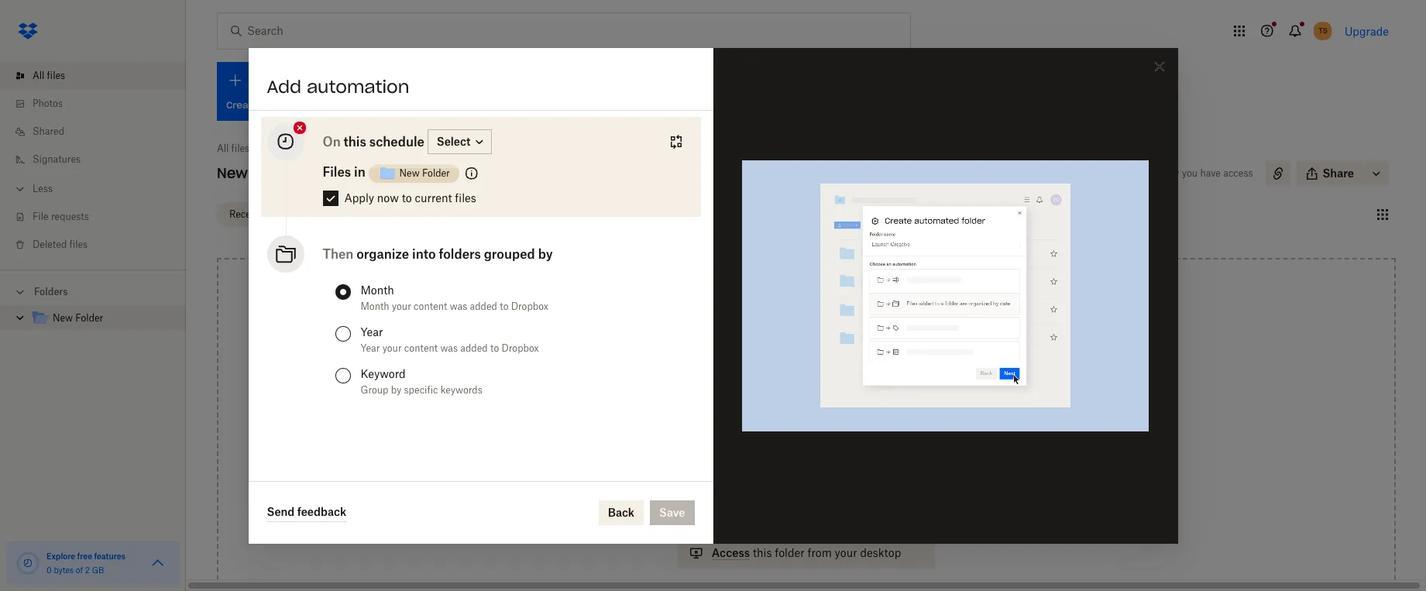 Task type: describe. For each thing, give the bounding box(es) containing it.
folder permissions image
[[462, 164, 481, 183]]

starred button
[[283, 202, 342, 227]]

on
[[323, 134, 341, 149]]

automation
[[307, 76, 409, 97]]

to inside 'drop files here to upload, or use the 'upload' button'
[[820, 411, 831, 425]]

folders
[[34, 286, 68, 298]]

create folder button
[[452, 62, 558, 121]]

dropbox image
[[12, 15, 43, 46]]

organize
[[357, 246, 409, 262]]

content for month
[[414, 300, 447, 312]]

share button
[[1297, 161, 1364, 186]]

shared link
[[12, 118, 186, 146]]

less
[[33, 183, 53, 194]]

signatures link
[[12, 146, 186, 174]]

in
[[354, 164, 366, 179]]

back button
[[599, 500, 644, 525]]

shared
[[33, 126, 64, 137]]

share
[[1323, 167, 1354, 180]]

send
[[267, 505, 295, 518]]

files
[[323, 164, 351, 179]]

here
[[794, 411, 818, 425]]

Year radio
[[335, 326, 351, 342]]

2 year from the top
[[361, 342, 380, 354]]

upload,
[[834, 411, 873, 425]]

gb
[[92, 566, 104, 575]]

group
[[361, 384, 389, 396]]

the
[[775, 428, 792, 442]]

bytes
[[54, 566, 74, 575]]

explore free features 0 bytes of 2 gb
[[46, 552, 125, 575]]

your inside more ways to add content element
[[835, 546, 858, 559]]

drop files here to upload, or use the 'upload' button
[[740, 411, 873, 442]]

new for new folder link
[[53, 312, 73, 324]]

change trigger image
[[667, 132, 685, 151]]

schedule
[[369, 134, 425, 149]]

1 horizontal spatial new
[[217, 164, 248, 182]]

1 horizontal spatial all files link
[[217, 141, 250, 157]]

file requests link
[[12, 203, 186, 231]]

from
[[808, 546, 832, 559]]

to right now
[[402, 191, 412, 204]]

requests
[[51, 211, 89, 222]]

year year your content was added to dropbox
[[361, 325, 539, 354]]

into
[[412, 246, 436, 262]]

folder inside more ways to add content element
[[775, 546, 805, 559]]

content for year
[[404, 342, 438, 354]]

1 vertical spatial all
[[217, 143, 229, 154]]

desktop
[[860, 546, 901, 559]]

signatures
[[33, 153, 81, 165]]

month month your content was added to dropbox
[[361, 283, 548, 312]]

now
[[377, 191, 399, 204]]

photos
[[33, 98, 63, 109]]

folders
[[439, 246, 481, 262]]

create
[[463, 99, 495, 111]]

all inside 'list item'
[[33, 70, 44, 81]]

keyword group by specific keywords
[[361, 367, 482, 396]]

dropbox for year
[[502, 342, 539, 354]]

current
[[415, 191, 452, 204]]

of
[[76, 566, 83, 575]]

files in
[[323, 164, 366, 179]]

your for year
[[382, 342, 402, 354]]

starred
[[296, 208, 329, 220]]

only you have access
[[1159, 167, 1253, 179]]

files inside 'drop files here to upload, or use the 'upload' button'
[[769, 411, 791, 425]]

select button
[[427, 129, 492, 154]]

send feedback button
[[267, 503, 346, 522]]

new folder button
[[368, 158, 459, 189]]

'upload'
[[794, 428, 835, 442]]

file requests
[[33, 211, 89, 222]]

keyword
[[361, 367, 406, 380]]

0 vertical spatial by
[[538, 246, 553, 262]]

add automation dialog
[[248, 48, 1178, 544]]

quota usage element
[[15, 551, 40, 576]]

more ways to add content element
[[675, 505, 938, 591]]

back
[[608, 506, 635, 519]]

folder for the new folder button
[[422, 167, 450, 179]]

explore
[[46, 552, 75, 561]]

apply now to current files
[[344, 191, 476, 204]]

photos link
[[12, 90, 186, 118]]

free
[[77, 552, 92, 561]]

file
[[33, 211, 49, 222]]

specific
[[404, 384, 438, 396]]

access
[[712, 546, 750, 559]]

your for month
[[392, 300, 411, 312]]



Task type: vqa. For each thing, say whether or not it's contained in the screenshot.
Quota usage icon
no



Task type: locate. For each thing, give the bounding box(es) containing it.
all files link
[[12, 62, 186, 90], [217, 141, 250, 157]]

1 vertical spatial your
[[382, 342, 402, 354]]

1 vertical spatial dropbox
[[502, 342, 539, 354]]

1 month from the top
[[361, 283, 394, 297]]

this
[[344, 134, 366, 149], [753, 546, 772, 559]]

deleted
[[33, 239, 67, 250]]

0 vertical spatial folder
[[497, 99, 525, 111]]

added for month
[[470, 300, 497, 312]]

upgrade
[[1345, 24, 1389, 38]]

list containing all files
[[0, 53, 186, 270]]

files inside 'link'
[[69, 239, 88, 250]]

have
[[1200, 167, 1221, 179]]

1 horizontal spatial all
[[217, 143, 229, 154]]

was up year year your content was added to dropbox
[[450, 300, 467, 312]]

content
[[414, 300, 447, 312], [404, 342, 438, 354]]

2 vertical spatial your
[[835, 546, 858, 559]]

month
[[361, 283, 394, 297], [361, 300, 389, 312]]

folder for new folder link
[[75, 312, 103, 324]]

select
[[437, 134, 471, 148]]

new folder
[[217, 164, 297, 182], [399, 167, 450, 179], [53, 312, 103, 324]]

2
[[85, 566, 90, 575]]

1 vertical spatial added
[[460, 342, 488, 354]]

to
[[402, 191, 412, 204], [500, 300, 509, 312], [490, 342, 499, 354], [820, 411, 831, 425]]

add automation
[[267, 76, 409, 97]]

all files link up 'shared' link
[[12, 62, 186, 90]]

new inside new folder link
[[53, 312, 73, 324]]

to down grouped
[[500, 300, 509, 312]]

1 vertical spatial all files link
[[217, 141, 250, 157]]

folder up recents
[[252, 164, 297, 182]]

your right from
[[835, 546, 858, 559]]

use
[[754, 428, 772, 442]]

recents button
[[217, 202, 277, 227]]

upgrade link
[[1345, 24, 1389, 38]]

to down "month month your content was added to dropbox"
[[490, 342, 499, 354]]

this right "on"
[[344, 134, 366, 149]]

all files link up recents
[[217, 141, 250, 157]]

your down organize
[[392, 300, 411, 312]]

all up photos at the top
[[33, 70, 44, 81]]

Keyword radio
[[335, 368, 351, 383]]

was for month
[[450, 300, 467, 312]]

files up recents
[[231, 143, 250, 154]]

grouped
[[484, 246, 535, 262]]

list
[[0, 53, 186, 270]]

files
[[47, 70, 65, 81], [231, 143, 250, 154], [455, 191, 476, 204], [69, 239, 88, 250], [769, 411, 791, 425]]

all files
[[33, 70, 65, 81], [217, 143, 250, 154]]

was inside "month month your content was added to dropbox"
[[450, 300, 467, 312]]

0 vertical spatial this
[[344, 134, 366, 149]]

year up keyword
[[361, 342, 380, 354]]

deleted files link
[[12, 231, 186, 259]]

0 vertical spatial all files link
[[12, 62, 186, 90]]

this inside add automation dialog
[[344, 134, 366, 149]]

0 vertical spatial all
[[33, 70, 44, 81]]

0 horizontal spatial by
[[391, 384, 402, 396]]

1 vertical spatial content
[[404, 342, 438, 354]]

added
[[470, 300, 497, 312], [460, 342, 488, 354]]

add
[[267, 76, 301, 97]]

was inside year year your content was added to dropbox
[[440, 342, 458, 354]]

added inside year year your content was added to dropbox
[[460, 342, 488, 354]]

content up keyword group by specific keywords
[[404, 342, 438, 354]]

to inside "month month your content was added to dropbox"
[[500, 300, 509, 312]]

files down the folder permissions "icon"
[[455, 191, 476, 204]]

files up "the"
[[769, 411, 791, 425]]

0 vertical spatial year
[[361, 325, 383, 338]]

1 vertical spatial was
[[440, 342, 458, 354]]

folder down folders button
[[75, 312, 103, 324]]

apply
[[344, 191, 374, 204]]

files right deleted
[[69, 239, 88, 250]]

1 vertical spatial year
[[361, 342, 380, 354]]

year right 'year' radio
[[361, 325, 383, 338]]

added up year year your content was added to dropbox
[[470, 300, 497, 312]]

to inside year year your content was added to dropbox
[[490, 342, 499, 354]]

folder
[[252, 164, 297, 182], [422, 167, 450, 179], [75, 312, 103, 324]]

folder
[[497, 99, 525, 111], [775, 546, 805, 559]]

new for the new folder button
[[399, 167, 420, 179]]

new folder up recents
[[217, 164, 297, 182]]

new folder for the new folder button
[[399, 167, 450, 179]]

deleted files
[[33, 239, 88, 250]]

1 vertical spatial all files
[[217, 143, 250, 154]]

access this folder from your desktop
[[712, 546, 901, 559]]

1 vertical spatial this
[[753, 546, 772, 559]]

files up photos at the top
[[47, 70, 65, 81]]

2 horizontal spatial new folder
[[399, 167, 450, 179]]

button
[[838, 428, 872, 442]]

to right here
[[820, 411, 831, 425]]

folder right create at the top left of page
[[497, 99, 525, 111]]

0 horizontal spatial all files
[[33, 70, 65, 81]]

new folder down folders button
[[53, 312, 103, 324]]

create folder
[[463, 99, 525, 111]]

your
[[392, 300, 411, 312], [382, 342, 402, 354], [835, 546, 858, 559]]

folder inside the new folder button
[[422, 167, 450, 179]]

then
[[323, 246, 354, 262]]

was up keyword group by specific keywords
[[440, 342, 458, 354]]

dropbox
[[511, 300, 548, 312], [502, 342, 539, 354]]

1 horizontal spatial folder
[[252, 164, 297, 182]]

this schedule
[[344, 134, 425, 149]]

folder inside new folder link
[[75, 312, 103, 324]]

your up keyword
[[382, 342, 402, 354]]

2 month from the top
[[361, 300, 389, 312]]

your inside year year your content was added to dropbox
[[382, 342, 402, 354]]

dropbox inside "month month your content was added to dropbox"
[[511, 300, 548, 312]]

new folder for new folder link
[[53, 312, 103, 324]]

this inside more ways to add content element
[[753, 546, 772, 559]]

2 horizontal spatial new
[[399, 167, 420, 179]]

0 vertical spatial month
[[361, 283, 394, 297]]

new folder link
[[31, 308, 174, 329]]

0 vertical spatial dropbox
[[511, 300, 548, 312]]

1 vertical spatial by
[[391, 384, 402, 396]]

added inside "month month your content was added to dropbox"
[[470, 300, 497, 312]]

all
[[33, 70, 44, 81], [217, 143, 229, 154]]

access
[[1224, 167, 1253, 179]]

folder up current
[[422, 167, 450, 179]]

1 horizontal spatial this
[[753, 546, 772, 559]]

0
[[46, 566, 52, 575]]

new folder up current
[[399, 167, 450, 179]]

recents
[[229, 208, 265, 220]]

organize into folders grouped by
[[357, 246, 553, 262]]

folder inside create folder button
[[497, 99, 525, 111]]

year
[[361, 325, 383, 338], [361, 342, 380, 354]]

content up year year your content was added to dropbox
[[414, 300, 447, 312]]

1 horizontal spatial new folder
[[217, 164, 297, 182]]

all files up recents
[[217, 143, 250, 154]]

all files inside all files link
[[33, 70, 65, 81]]

0 vertical spatial added
[[470, 300, 497, 312]]

0 vertical spatial was
[[450, 300, 467, 312]]

2 horizontal spatial folder
[[422, 167, 450, 179]]

dropbox for month
[[511, 300, 548, 312]]

0 horizontal spatial this
[[344, 134, 366, 149]]

all files up photos at the top
[[33, 70, 65, 81]]

new up apply now to current files
[[399, 167, 420, 179]]

only
[[1159, 167, 1180, 179]]

Month radio
[[335, 284, 351, 300]]

less image
[[12, 181, 28, 197]]

0 horizontal spatial all files link
[[12, 62, 186, 90]]

or
[[741, 428, 751, 442]]

was
[[450, 300, 467, 312], [440, 342, 458, 354]]

by down keyword
[[391, 384, 402, 396]]

all up recents button
[[217, 143, 229, 154]]

1 vertical spatial month
[[361, 300, 389, 312]]

this right access
[[753, 546, 772, 559]]

by
[[538, 246, 553, 262], [391, 384, 402, 396]]

by right grouped
[[538, 246, 553, 262]]

0 horizontal spatial all
[[33, 70, 44, 81]]

1 horizontal spatial by
[[538, 246, 553, 262]]

files inside add automation dialog
[[455, 191, 476, 204]]

0 horizontal spatial folder
[[497, 99, 525, 111]]

folders button
[[0, 280, 186, 303]]

1 horizontal spatial all files
[[217, 143, 250, 154]]

1 horizontal spatial folder
[[775, 546, 805, 559]]

keywords
[[441, 384, 482, 396]]

feedback
[[297, 505, 346, 518]]

0 vertical spatial your
[[392, 300, 411, 312]]

drop
[[740, 411, 766, 425]]

files inside 'list item'
[[47, 70, 65, 81]]

new folder inside button
[[399, 167, 450, 179]]

features
[[94, 552, 125, 561]]

1 vertical spatial folder
[[775, 546, 805, 559]]

content inside "month month your content was added to dropbox"
[[414, 300, 447, 312]]

your inside "month month your content was added to dropbox"
[[392, 300, 411, 312]]

new inside button
[[399, 167, 420, 179]]

added for year
[[460, 342, 488, 354]]

you
[[1182, 167, 1198, 179]]

month right month radio
[[361, 283, 394, 297]]

added up keywords
[[460, 342, 488, 354]]

by inside keyword group by specific keywords
[[391, 384, 402, 396]]

0 horizontal spatial folder
[[75, 312, 103, 324]]

0 vertical spatial content
[[414, 300, 447, 312]]

0 horizontal spatial new
[[53, 312, 73, 324]]

0 horizontal spatial new folder
[[53, 312, 103, 324]]

folder left from
[[775, 546, 805, 559]]

0 vertical spatial all files
[[33, 70, 65, 81]]

dropbox inside year year your content was added to dropbox
[[502, 342, 539, 354]]

content inside year year your content was added to dropbox
[[404, 342, 438, 354]]

month down organize
[[361, 300, 389, 312]]

new down folders at the left of page
[[53, 312, 73, 324]]

all files list item
[[0, 62, 186, 90]]

new
[[217, 164, 248, 182], [399, 167, 420, 179], [53, 312, 73, 324]]

new up recents
[[217, 164, 248, 182]]

1 year from the top
[[361, 325, 383, 338]]

was for year
[[440, 342, 458, 354]]

send feedback
[[267, 505, 346, 518]]



